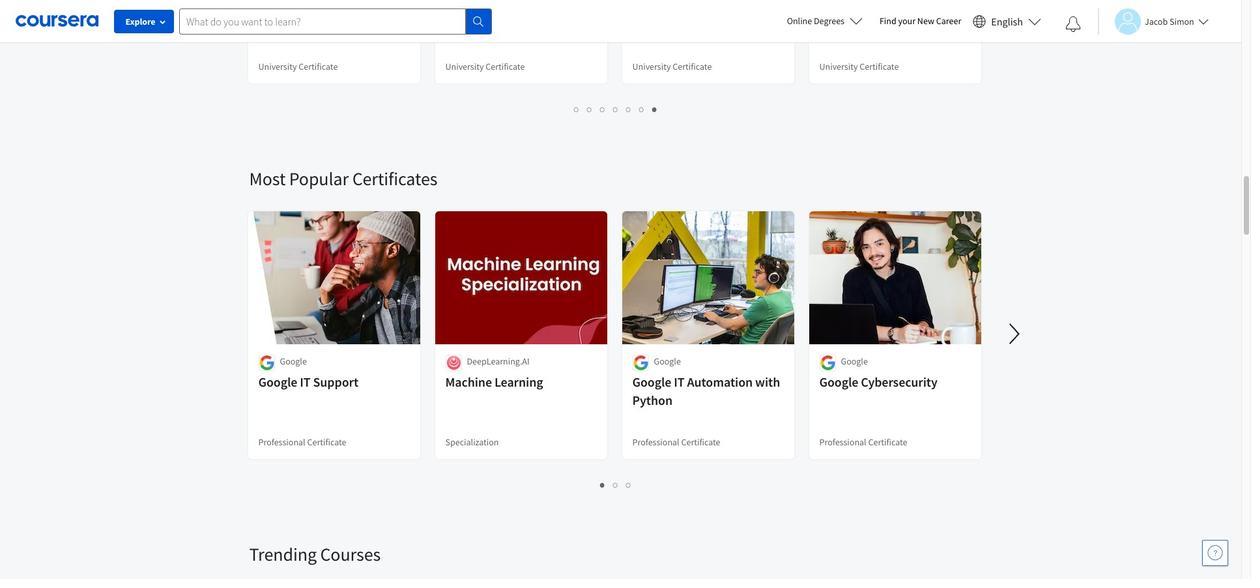 Task type: vqa. For each thing, say whether or not it's contained in the screenshot.
Banner NAVIGATION
no



Task type: describe. For each thing, give the bounding box(es) containing it.
trending
[[249, 543, 317, 566]]

trending courses
[[249, 543, 381, 566]]

jacob simon
[[1146, 15, 1195, 27]]

google image for google it support
[[259, 355, 275, 371]]

4
[[614, 103, 619, 115]]

machine learning
[[446, 374, 544, 390]]

1 inside most popular certificates carousel element
[[601, 479, 606, 491]]

google cybersecurity
[[820, 374, 938, 390]]

online
[[787, 15, 813, 27]]

strategic
[[519, 0, 568, 14]]

google image for google it automation with python
[[633, 355, 649, 371]]

show notifications image
[[1066, 16, 1082, 32]]

1 button for 2 "button" inside most popular certificates carousel element
[[597, 477, 610, 492]]

What do you want to learn? text field
[[179, 8, 466, 34]]

help center image
[[1208, 545, 1224, 561]]

certificate inside the innovation management & entrepreneurship university certificate
[[318, 35, 375, 51]]

certificate inside the certificate in strategic leadership
[[446, 0, 503, 14]]

6
[[640, 103, 645, 115]]

based
[[851, 0, 885, 14]]

jacob simon button
[[1099, 8, 1209, 34]]

find your new career link
[[874, 13, 969, 29]]

university certificate for entrepreneurship
[[259, 61, 338, 72]]

management
[[321, 0, 394, 14]]

jacob
[[1146, 15, 1169, 27]]

1 horizontal spatial 3 button
[[623, 477, 636, 492]]

with
[[756, 374, 781, 390]]

trust based leadership university certificate
[[820, 0, 949, 33]]

3 for 3 button to the right
[[627, 479, 632, 491]]

leadership inside the certificate in strategic leadership
[[446, 16, 507, 33]]

professional certificate for automation
[[633, 436, 721, 448]]

university inside university certificate link
[[633, 61, 671, 72]]

5
[[627, 103, 632, 115]]

degrees
[[814, 15, 845, 27]]

new
[[918, 15, 935, 27]]

learning
[[495, 374, 544, 390]]

coursera image
[[16, 11, 98, 31]]

support
[[313, 374, 359, 390]]

it for support
[[300, 374, 311, 390]]

your
[[899, 15, 916, 27]]

automation
[[688, 374, 753, 390]]

professional for automation
[[633, 436, 680, 448]]

2 for top 3 button
[[588, 103, 593, 115]]

most popular certificates carousel element
[[243, 128, 1252, 503]]

certificate inside trust based leadership university certificate
[[879, 16, 937, 33]]

7 button
[[649, 102, 662, 117]]

find your new career
[[880, 15, 962, 27]]

most
[[249, 167, 286, 190]]

english
[[992, 15, 1024, 28]]

popular
[[289, 167, 349, 190]]

google it automation with python
[[633, 374, 781, 408]]

2 button for top 3 button
[[584, 102, 597, 117]]

3 university certificate from the left
[[633, 61, 712, 72]]

explore
[[126, 16, 156, 27]]

university certificate for leadership
[[446, 61, 525, 72]]

2 for 3 button to the right
[[614, 479, 619, 491]]

courses
[[320, 543, 381, 566]]



Task type: locate. For each thing, give the bounding box(es) containing it.
1 button
[[571, 102, 584, 117], [597, 477, 610, 492]]

1 vertical spatial 3
[[627, 479, 632, 491]]

university inside trust based leadership university certificate
[[820, 16, 877, 33]]

university certificate down find
[[820, 61, 899, 72]]

7
[[653, 103, 658, 115]]

professional certificate
[[259, 436, 347, 448], [633, 436, 721, 448], [820, 436, 908, 448]]

2 professional certificate from the left
[[633, 436, 721, 448]]

certificates
[[353, 167, 438, 190]]

google it support
[[259, 374, 359, 390]]

list
[[249, 102, 983, 117], [249, 477, 983, 492]]

professional certificate down google cybersecurity at the bottom right of page
[[820, 436, 908, 448]]

next slide image
[[999, 318, 1031, 350]]

1 button for 2 "button" corresponding to top 3 button
[[571, 102, 584, 117]]

0 vertical spatial 3 button
[[597, 102, 610, 117]]

1 horizontal spatial 1 button
[[597, 477, 610, 492]]

0 horizontal spatial leadership
[[446, 16, 507, 33]]

professional certificate down python
[[633, 436, 721, 448]]

professional
[[259, 436, 306, 448], [633, 436, 680, 448], [820, 436, 867, 448]]

simon
[[1170, 15, 1195, 27]]

0 vertical spatial 1
[[574, 103, 580, 115]]

innovation management & entrepreneurship university certificate
[[259, 0, 405, 51]]

1 vertical spatial 1
[[601, 479, 606, 491]]

it left support
[[300, 374, 311, 390]]

google image up python
[[633, 355, 649, 371]]

&
[[396, 0, 405, 14]]

5 button
[[623, 102, 636, 117]]

professional certificate down google it support
[[259, 436, 347, 448]]

0 vertical spatial 2
[[588, 103, 593, 115]]

1 horizontal spatial 3
[[627, 479, 632, 491]]

0 vertical spatial 1 button
[[571, 102, 584, 117]]

0 horizontal spatial professional certificate
[[259, 436, 347, 448]]

None search field
[[179, 8, 492, 34]]

1 professional certificate from the left
[[259, 436, 347, 448]]

0 vertical spatial list
[[249, 102, 983, 117]]

1 horizontal spatial 2
[[614, 479, 619, 491]]

0 vertical spatial leadership
[[887, 0, 949, 14]]

online degrees button
[[777, 7, 874, 35]]

3 inside most popular certificates carousel element
[[627, 479, 632, 491]]

0 horizontal spatial professional
[[259, 436, 306, 448]]

2 horizontal spatial professional
[[820, 436, 867, 448]]

0 vertical spatial 2 button
[[584, 102, 597, 117]]

1 horizontal spatial leadership
[[887, 0, 949, 14]]

list inside most popular certificates carousel element
[[249, 477, 983, 492]]

deeplearning.ai
[[467, 355, 530, 367]]

1 horizontal spatial it
[[674, 374, 685, 390]]

1
[[574, 103, 580, 115], [601, 479, 606, 491]]

2 button for 3 button to the right
[[610, 477, 623, 492]]

2 button
[[584, 102, 597, 117], [610, 477, 623, 492]]

1 horizontal spatial google image
[[633, 355, 649, 371]]

1 vertical spatial 2
[[614, 479, 619, 491]]

professional certificate for support
[[259, 436, 347, 448]]

university certificate down the certificate in strategic leadership
[[446, 61, 525, 72]]

0 horizontal spatial 1
[[574, 103, 580, 115]]

1 vertical spatial list
[[249, 477, 983, 492]]

google image for google cybersecurity
[[820, 355, 836, 371]]

leadership inside trust based leadership university certificate
[[887, 0, 949, 14]]

professional for support
[[259, 436, 306, 448]]

university certificate
[[259, 61, 338, 72], [446, 61, 525, 72], [633, 61, 712, 72], [820, 61, 899, 72]]

find
[[880, 15, 897, 27]]

4 button
[[610, 102, 623, 117]]

0 horizontal spatial 3
[[601, 103, 606, 115]]

3 professional from the left
[[820, 436, 867, 448]]

innovation
[[259, 0, 319, 14]]

entrepreneurship
[[259, 16, 356, 33]]

0 horizontal spatial google image
[[259, 355, 275, 371]]

it for automation
[[674, 374, 685, 390]]

university certificate for university
[[820, 61, 899, 72]]

1 button inside most popular certificates carousel element
[[597, 477, 610, 492]]

cybersecurity
[[862, 374, 938, 390]]

3 professional certificate from the left
[[820, 436, 908, 448]]

english button
[[969, 0, 1047, 42]]

3 button
[[597, 102, 610, 117], [623, 477, 636, 492]]

1 google image from the left
[[259, 355, 275, 371]]

2 professional from the left
[[633, 436, 680, 448]]

certificate
[[446, 0, 503, 14], [879, 16, 937, 33], [318, 35, 375, 51], [299, 61, 338, 72], [486, 61, 525, 72], [673, 61, 712, 72], [860, 61, 899, 72], [307, 436, 347, 448], [682, 436, 721, 448], [869, 436, 908, 448]]

3 for top 3 button
[[601, 103, 606, 115]]

machine
[[446, 374, 492, 390]]

1 university certificate from the left
[[259, 61, 338, 72]]

6 button
[[636, 102, 649, 117]]

deeplearning.ai image
[[446, 355, 462, 371]]

online degrees
[[787, 15, 845, 27]]

it
[[300, 374, 311, 390], [674, 374, 685, 390]]

2 button inside most popular certificates carousel element
[[610, 477, 623, 492]]

2 list from the top
[[249, 477, 983, 492]]

0 horizontal spatial 2 button
[[584, 102, 597, 117]]

1 vertical spatial 1 button
[[597, 477, 610, 492]]

0 horizontal spatial 1 button
[[571, 102, 584, 117]]

2
[[588, 103, 593, 115], [614, 479, 619, 491]]

python
[[633, 392, 673, 408]]

university certificate up 7
[[633, 61, 712, 72]]

google image up google it support
[[259, 355, 275, 371]]

1 list from the top
[[249, 102, 983, 117]]

certificate in strategic leadership
[[446, 0, 568, 33]]

0 vertical spatial 3
[[601, 103, 606, 115]]

google image
[[259, 355, 275, 371], [633, 355, 649, 371], [820, 355, 836, 371]]

explore button
[[114, 10, 174, 33]]

0 horizontal spatial it
[[300, 374, 311, 390]]

specialization
[[446, 436, 499, 448]]

0 horizontal spatial 3 button
[[597, 102, 610, 117]]

1 professional from the left
[[259, 436, 306, 448]]

4 university certificate from the left
[[820, 61, 899, 72]]

it inside "google it automation with python"
[[674, 374, 685, 390]]

1 horizontal spatial 2 button
[[610, 477, 623, 492]]

university
[[820, 16, 877, 33], [259, 35, 315, 51], [259, 61, 297, 72], [446, 61, 484, 72], [633, 61, 671, 72], [820, 61, 858, 72]]

most popular certificates
[[249, 167, 438, 190]]

university certificate link
[[621, 0, 796, 85]]

1 vertical spatial 2 button
[[610, 477, 623, 492]]

google
[[280, 355, 307, 367], [654, 355, 681, 367], [841, 355, 868, 367], [259, 374, 298, 390], [633, 374, 672, 390], [820, 374, 859, 390]]

1 horizontal spatial professional certificate
[[633, 436, 721, 448]]

it left automation
[[674, 374, 685, 390]]

university certificate down entrepreneurship
[[259, 61, 338, 72]]

leadership down in
[[446, 16, 507, 33]]

1 vertical spatial leadership
[[446, 16, 507, 33]]

2 university certificate from the left
[[446, 61, 525, 72]]

1 it from the left
[[300, 374, 311, 390]]

1 vertical spatial 3 button
[[623, 477, 636, 492]]

3
[[601, 103, 606, 115], [627, 479, 632, 491]]

leadership
[[887, 0, 949, 14], [446, 16, 507, 33]]

in
[[506, 0, 516, 14]]

university inside the innovation management & entrepreneurship university certificate
[[259, 35, 315, 51]]

trust
[[820, 0, 848, 14]]

2 google image from the left
[[633, 355, 649, 371]]

0 horizontal spatial 2
[[588, 103, 593, 115]]

3 google image from the left
[[820, 355, 836, 371]]

2 inside most popular certificates carousel element
[[614, 479, 619, 491]]

2 horizontal spatial professional certificate
[[820, 436, 908, 448]]

1 horizontal spatial professional
[[633, 436, 680, 448]]

leadership up find your new career
[[887, 0, 949, 14]]

google inside "google it automation with python"
[[633, 374, 672, 390]]

2 it from the left
[[674, 374, 685, 390]]

2 horizontal spatial google image
[[820, 355, 836, 371]]

1 horizontal spatial 1
[[601, 479, 606, 491]]

career
[[937, 15, 962, 27]]

google image up google cybersecurity at the bottom right of page
[[820, 355, 836, 371]]



